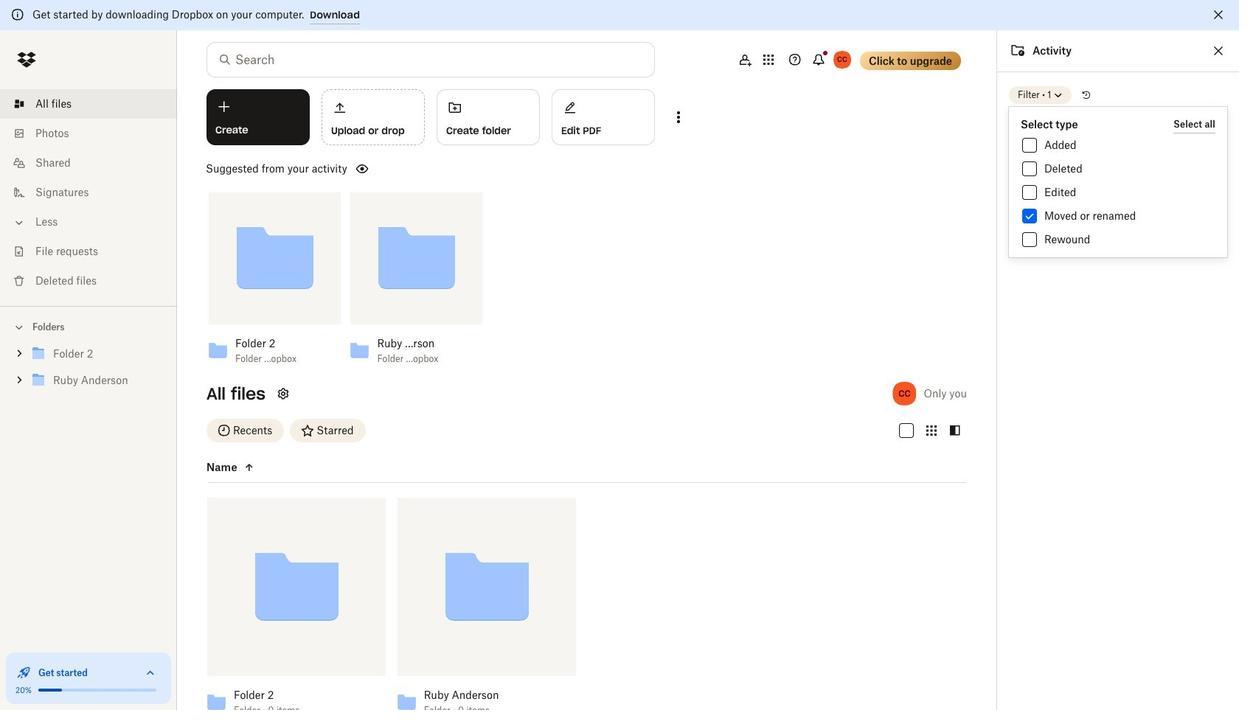 Task type: locate. For each thing, give the bounding box(es) containing it.
alert
[[0, 0, 1239, 30]]

rewind this folder image
[[1081, 89, 1092, 101]]

edited checkbox item
[[1009, 181, 1227, 204]]

group
[[0, 338, 177, 405]]

added checkbox item
[[1009, 133, 1227, 157]]

list item
[[0, 89, 177, 119]]

less image
[[12, 215, 27, 230]]

list
[[0, 80, 177, 306]]

folder, ruby anderson row
[[391, 498, 576, 710]]

getting started progress progress bar
[[38, 689, 62, 692]]

Search in folder "Dropbox" text field
[[235, 51, 624, 69]]

dropbox image
[[12, 45, 41, 74]]



Task type: describe. For each thing, give the bounding box(es) containing it.
rewound checkbox item
[[1009, 228, 1227, 251]]

chirpy chipmunk (you) image
[[891, 380, 918, 407]]

close right sidebar image
[[1210, 42, 1227, 60]]

folder, folder 2 row
[[201, 498, 386, 710]]

moved or renamed checkbox item
[[1009, 204, 1227, 228]]

deleted checkbox item
[[1009, 157, 1227, 181]]



Task type: vqa. For each thing, say whether or not it's contained in the screenshot.
first Expand folder icon from the top
no



